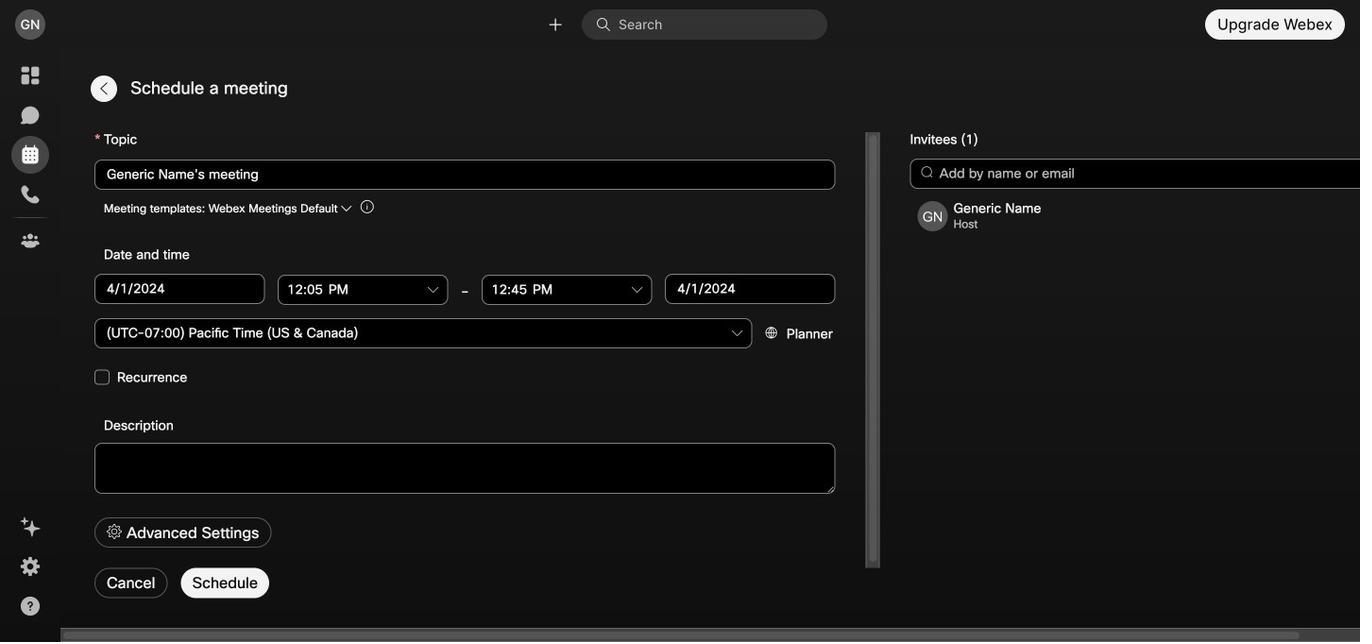 Task type: locate. For each thing, give the bounding box(es) containing it.
navigation
[[0, 49, 60, 642]]



Task type: describe. For each thing, give the bounding box(es) containing it.
webex tab list
[[11, 57, 49, 260]]



